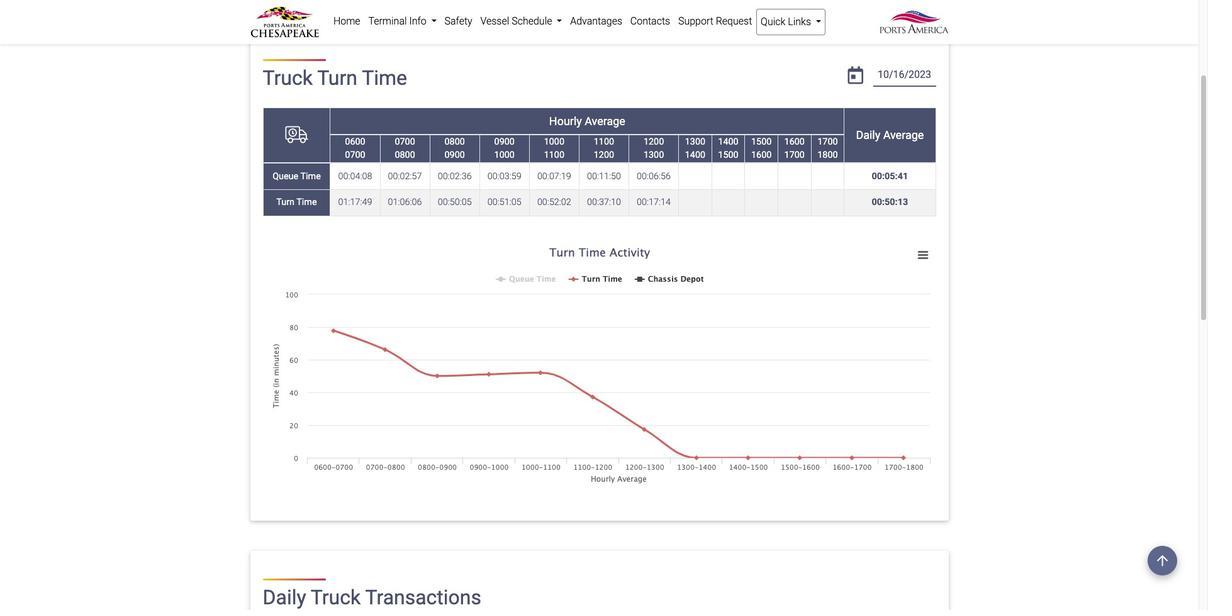 Task type: describe. For each thing, give the bounding box(es) containing it.
go to top image
[[1148, 546, 1178, 576]]

turn time
[[277, 197, 317, 208]]

transactions
[[365, 586, 482, 610]]

0 vertical spatial 0700
[[395, 136, 415, 147]]

00:02:36
[[438, 171, 472, 182]]

1 horizontal spatial 1100
[[594, 136, 614, 147]]

hourly average daily average
[[549, 114, 924, 142]]

safety
[[445, 15, 473, 27]]

0600
[[345, 136, 366, 147]]

00:50:05
[[438, 197, 472, 208]]

1000 1100
[[544, 136, 565, 161]]

00:11:50
[[587, 171, 621, 182]]

truck turn time
[[263, 66, 407, 90]]

1300 1400
[[685, 136, 706, 161]]

0800 0900
[[445, 136, 465, 161]]

1500 1600
[[752, 136, 772, 161]]

0 vertical spatial 1200
[[644, 136, 664, 147]]

contacts link
[[627, 9, 675, 34]]

1 vertical spatial 1000
[[495, 150, 515, 161]]

queue
[[273, 171, 298, 182]]

0 vertical spatial time
[[362, 66, 407, 90]]

1 horizontal spatial 1000
[[544, 136, 565, 147]]

info
[[409, 15, 427, 27]]

queue time
[[273, 171, 321, 182]]

1 horizontal spatial average
[[884, 129, 924, 142]]

1 vertical spatial truck
[[311, 586, 361, 610]]

1700 1800
[[818, 136, 838, 161]]

time for 01:17:49
[[297, 197, 317, 208]]

0 horizontal spatial average
[[585, 114, 626, 128]]

support request
[[679, 15, 752, 27]]

1 vertical spatial 1200
[[594, 150, 614, 161]]

vessel
[[481, 15, 509, 27]]

1 vertical spatial 1300
[[644, 150, 664, 161]]

00:07:19
[[538, 171, 571, 182]]

1800
[[818, 150, 838, 161]]

1 vertical spatial 0800
[[395, 150, 415, 161]]

time for 00:04:08
[[301, 171, 321, 182]]

01:06:06
[[388, 197, 422, 208]]

terminal
[[369, 15, 407, 27]]

0 vertical spatial turn
[[317, 66, 357, 90]]

1 horizontal spatial 1700
[[818, 136, 838, 147]]

00:51:05
[[488, 197, 522, 208]]

0 vertical spatial 0800
[[445, 136, 465, 147]]

analytics
[[301, 10, 341, 22]]

0 vertical spatial 1600
[[785, 136, 805, 147]]

quick links link
[[756, 9, 826, 35]]

contacts
[[631, 15, 671, 27]]

0 horizontal spatial home link
[[260, 10, 287, 22]]

safety link
[[441, 9, 477, 34]]

support request link
[[675, 9, 756, 34]]

0 horizontal spatial 1600
[[752, 150, 772, 161]]



Task type: locate. For each thing, give the bounding box(es) containing it.
0 horizontal spatial 1300
[[644, 150, 664, 161]]

average up 00:05:41 at the top of page
[[884, 129, 924, 142]]

1200 1300
[[644, 136, 664, 161]]

1300
[[685, 136, 706, 147], [644, 150, 664, 161]]

1400 right '1300 1400'
[[718, 136, 739, 147]]

vessel schedule
[[481, 15, 555, 27]]

daily
[[856, 129, 881, 142], [263, 586, 306, 610]]

daily truck transactions
[[263, 586, 482, 610]]

0 horizontal spatial 1400
[[685, 150, 706, 161]]

home for the right home link
[[334, 15, 360, 27]]

quick
[[761, 16, 786, 28]]

terminal info link
[[364, 9, 441, 34]]

0 horizontal spatial 1500
[[718, 150, 739, 161]]

1 vertical spatial 1500
[[718, 150, 739, 161]]

1000 down hourly
[[544, 136, 565, 147]]

0900
[[495, 136, 515, 147], [445, 150, 465, 161]]

0700 up '00:02:57'
[[395, 136, 415, 147]]

hourly
[[549, 114, 582, 128]]

0600 0700
[[345, 136, 366, 161]]

0 horizontal spatial 1000
[[495, 150, 515, 161]]

0 vertical spatial 0900
[[495, 136, 515, 147]]

advantages
[[570, 15, 623, 27]]

average
[[585, 114, 626, 128], [884, 129, 924, 142]]

0 vertical spatial 1400
[[718, 136, 739, 147]]

00:05:41
[[872, 171, 908, 182]]

quick links
[[761, 16, 814, 28]]

1400
[[718, 136, 739, 147], [685, 150, 706, 161]]

1500
[[752, 136, 772, 147], [718, 150, 739, 161]]

1 vertical spatial 0900
[[445, 150, 465, 161]]

1100 up 00:11:50
[[594, 136, 614, 147]]

schedule
[[512, 15, 552, 27]]

time
[[362, 66, 407, 90], [301, 171, 321, 182], [297, 197, 317, 208]]

1 vertical spatial time
[[301, 171, 321, 182]]

0 horizontal spatial 1700
[[785, 150, 805, 161]]

0700 down 0600
[[345, 150, 366, 161]]

advantages link
[[566, 9, 627, 34]]

0 vertical spatial truck
[[263, 66, 313, 90]]

1 horizontal spatial 1200
[[644, 136, 664, 147]]

daily inside hourly average daily average
[[856, 129, 881, 142]]

00:04:08
[[338, 171, 372, 182]]

time right queue
[[301, 171, 321, 182]]

terminal info
[[369, 15, 429, 27]]

0 horizontal spatial 0800
[[395, 150, 415, 161]]

support
[[679, 15, 714, 27]]

0 vertical spatial 1500
[[752, 136, 772, 147]]

1400 left 1400 1500
[[685, 150, 706, 161]]

00:50:13
[[872, 197, 908, 208]]

01:17:49
[[338, 197, 372, 208]]

1700 left the 1800
[[785, 150, 805, 161]]

0900 1000
[[495, 136, 515, 161]]

0700 0800
[[395, 136, 415, 161]]

home link left analytics
[[260, 10, 287, 22]]

1 vertical spatial turn
[[277, 197, 295, 208]]

0800 up '00:02:57'
[[395, 150, 415, 161]]

1200 up 00:11:50
[[594, 150, 614, 161]]

1000 up 00:03:59
[[495, 150, 515, 161]]

1 horizontal spatial 1600
[[785, 136, 805, 147]]

1 vertical spatial average
[[884, 129, 924, 142]]

00:03:59
[[488, 171, 522, 182]]

1 vertical spatial daily
[[263, 586, 306, 610]]

1 vertical spatial 1600
[[752, 150, 772, 161]]

0800
[[445, 136, 465, 147], [395, 150, 415, 161]]

time down "queue time"
[[297, 197, 317, 208]]

0 vertical spatial 1700
[[818, 136, 838, 147]]

00:06:56
[[637, 171, 671, 182]]

0 horizontal spatial 0900
[[445, 150, 465, 161]]

1 horizontal spatial 1400
[[718, 136, 739, 147]]

1 horizontal spatial 0800
[[445, 136, 465, 147]]

00:52:02
[[538, 197, 571, 208]]

1 horizontal spatial 1500
[[752, 136, 772, 147]]

1 vertical spatial 1400
[[685, 150, 706, 161]]

1100 up 00:07:19
[[544, 150, 565, 161]]

1300 left 1400 1500
[[685, 136, 706, 147]]

1 horizontal spatial 0900
[[495, 136, 515, 147]]

1600 left 1600 1700
[[752, 150, 772, 161]]

2 vertical spatial time
[[297, 197, 317, 208]]

1600
[[785, 136, 805, 147], [752, 150, 772, 161]]

1 horizontal spatial daily
[[856, 129, 881, 142]]

1000
[[544, 136, 565, 147], [495, 150, 515, 161]]

1700
[[818, 136, 838, 147], [785, 150, 805, 161]]

1 horizontal spatial home link
[[330, 9, 364, 34]]

0 vertical spatial 1100
[[594, 136, 614, 147]]

1500 down hourly average daily average
[[718, 150, 739, 161]]

0 horizontal spatial 1200
[[594, 150, 614, 161]]

1600 1700
[[785, 136, 805, 161]]

0 horizontal spatial home
[[260, 10, 287, 22]]

home link left the terminal
[[330, 9, 364, 34]]

1500 right 1400 1500
[[752, 136, 772, 147]]

1600 right '1500 1600'
[[785, 136, 805, 147]]

1 horizontal spatial home
[[334, 15, 360, 27]]

1400 1500
[[718, 136, 739, 161]]

1100
[[594, 136, 614, 147], [544, 150, 565, 161]]

home for left home link
[[260, 10, 287, 22]]

links
[[788, 16, 811, 28]]

turn
[[317, 66, 357, 90], [277, 197, 295, 208]]

1 horizontal spatial turn
[[317, 66, 357, 90]]

0 horizontal spatial daily
[[263, 586, 306, 610]]

calendar day image
[[848, 67, 864, 85]]

1 horizontal spatial 1300
[[685, 136, 706, 147]]

1 vertical spatial 0700
[[345, 150, 366, 161]]

home link
[[330, 9, 364, 34], [260, 10, 287, 22]]

00:37:10
[[587, 197, 621, 208]]

vessel schedule link
[[477, 9, 566, 34]]

0 vertical spatial average
[[585, 114, 626, 128]]

home left the terminal
[[334, 15, 360, 27]]

1300 up 00:06:56
[[644, 150, 664, 161]]

1700 up the 1800
[[818, 136, 838, 147]]

0900 up 00:03:59
[[495, 136, 515, 147]]

None text field
[[873, 64, 936, 87]]

0900 up 00:02:36
[[445, 150, 465, 161]]

request
[[716, 15, 752, 27]]

00:02:57
[[388, 171, 422, 182]]

0 vertical spatial daily
[[856, 129, 881, 142]]

1200
[[644, 136, 664, 147], [594, 150, 614, 161]]

1200 up 00:06:56
[[644, 136, 664, 147]]

0 horizontal spatial turn
[[277, 197, 295, 208]]

1 horizontal spatial 0700
[[395, 136, 415, 147]]

1 vertical spatial 1700
[[785, 150, 805, 161]]

0 vertical spatial 1300
[[685, 136, 706, 147]]

average up 1100 1200
[[585, 114, 626, 128]]

time down the terminal
[[362, 66, 407, 90]]

0800 up 00:02:36
[[445, 136, 465, 147]]

0 horizontal spatial 0700
[[345, 150, 366, 161]]

truck
[[263, 66, 313, 90], [311, 586, 361, 610]]

0700
[[395, 136, 415, 147], [345, 150, 366, 161]]

0 horizontal spatial 1100
[[544, 150, 565, 161]]

home left analytics
[[260, 10, 287, 22]]

0 vertical spatial 1000
[[544, 136, 565, 147]]

home
[[260, 10, 287, 22], [334, 15, 360, 27]]

1 vertical spatial 1100
[[544, 150, 565, 161]]

1100 1200
[[594, 136, 614, 161]]

00:17:14
[[637, 197, 671, 208]]



Task type: vqa. For each thing, say whether or not it's contained in the screenshot.
the bottom Daily
yes



